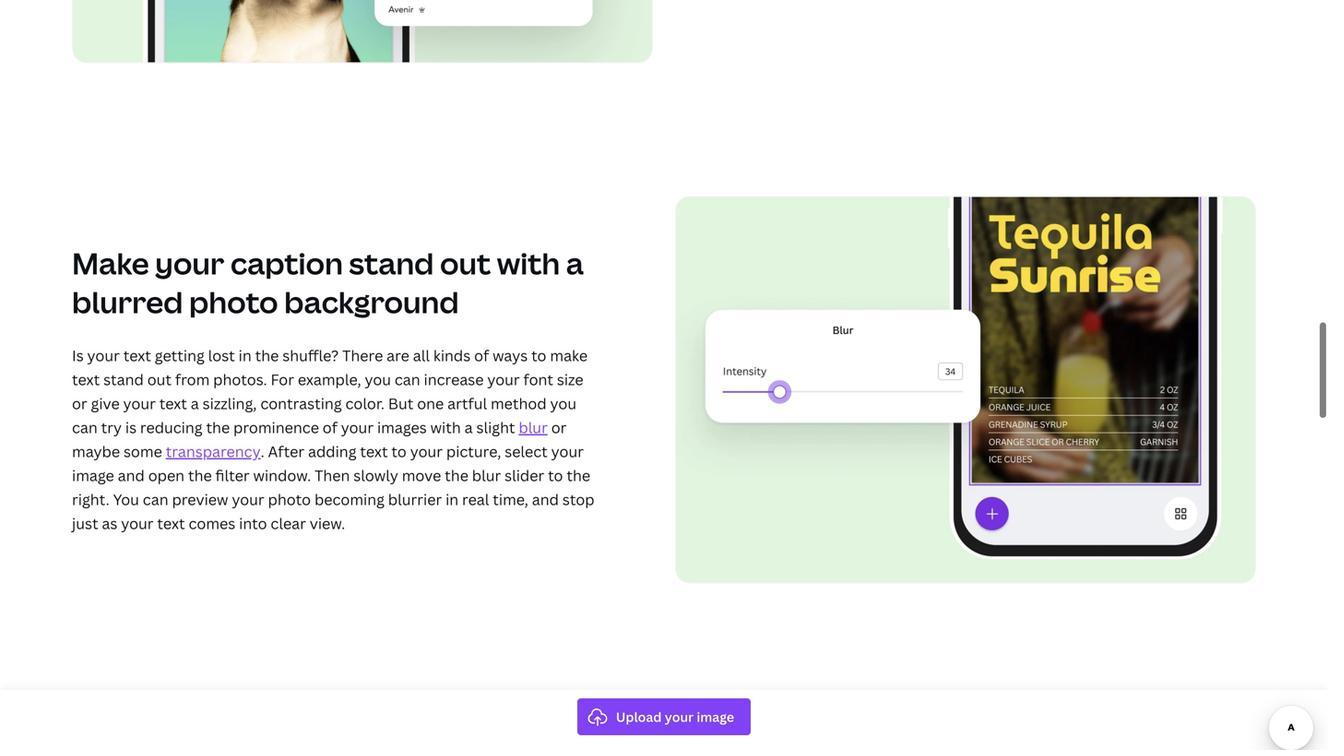 Task type: describe. For each thing, give the bounding box(es) containing it.
move
[[402, 465, 441, 485]]

or inside is your text getting lost in the shuffle? there are all kinds of ways to make text stand out from photos. for example, you can increase your font size or give your text a sizzling, contrasting color. but one artful method you can try is reducing the prominence of your images with a slight
[[72, 393, 87, 413]]

is
[[72, 345, 84, 365]]

the up transparency
[[206, 417, 230, 437]]

text down is
[[72, 369, 100, 389]]

your down ways
[[487, 369, 520, 389]]

. after adding text to your picture, select your image and open the filter window. then slowly move the blur slider to the right. you can preview your photo becoming blurrier in real time, and stop just as your text comes into clear view.
[[72, 441, 595, 533]]

the up preview
[[188, 465, 212, 485]]

text up 'reducing'
[[159, 393, 187, 413]]

right.
[[72, 489, 110, 509]]

images
[[377, 417, 427, 437]]

from
[[175, 369, 210, 389]]

1 vertical spatial of
[[323, 417, 338, 437]]

slight
[[476, 417, 515, 437]]

kinds
[[433, 345, 471, 365]]

caption
[[230, 243, 343, 283]]

getting
[[155, 345, 205, 365]]

transparency link
[[166, 441, 261, 461]]

method
[[491, 393, 547, 413]]

or maybe some
[[72, 417, 567, 461]]

is
[[125, 417, 137, 437]]

your down you
[[121, 513, 154, 533]]

0 horizontal spatial you
[[365, 369, 391, 389]]

filter
[[215, 465, 250, 485]]

slowly
[[354, 465, 398, 485]]

stand inside make your caption stand out with a blurred photo background
[[349, 243, 434, 283]]

2 vertical spatial a
[[465, 417, 473, 437]]

background
[[284, 282, 459, 322]]

select
[[505, 441, 548, 461]]

0 horizontal spatial can
[[72, 417, 98, 437]]

blurrier
[[388, 489, 442, 509]]

photo inside make your caption stand out with a blurred photo background
[[189, 282, 278, 322]]

increase
[[424, 369, 484, 389]]

window.
[[253, 465, 311, 485]]

make
[[72, 243, 149, 283]]

size
[[557, 369, 584, 389]]

all
[[413, 345, 430, 365]]

.
[[261, 441, 264, 461]]

0 vertical spatial can
[[395, 369, 420, 389]]

artful
[[448, 393, 487, 413]]

prominence
[[233, 417, 319, 437]]

open
[[148, 465, 185, 485]]

picture,
[[446, 441, 501, 461]]

text up slowly
[[360, 441, 388, 461]]

your down "color."
[[341, 417, 374, 437]]

font
[[524, 369, 554, 389]]

comes
[[189, 513, 235, 533]]

contrasting
[[260, 393, 342, 413]]

into
[[239, 513, 267, 533]]

shuffle?
[[283, 345, 339, 365]]

real
[[462, 489, 489, 509]]

as
[[102, 513, 118, 533]]

time,
[[493, 489, 529, 509]]

adding
[[308, 441, 357, 461]]

clear
[[271, 513, 306, 533]]

your right select
[[551, 441, 584, 461]]

example,
[[298, 369, 361, 389]]

lost
[[208, 345, 235, 365]]

make
[[550, 345, 588, 365]]

just
[[72, 513, 98, 533]]



Task type: locate. For each thing, give the bounding box(es) containing it.
preview
[[172, 489, 228, 509]]

2 vertical spatial to
[[548, 465, 563, 485]]

out
[[440, 243, 491, 283], [147, 369, 172, 389]]

color.
[[345, 393, 385, 413]]

there
[[342, 345, 383, 365]]

0 vertical spatial in
[[239, 345, 252, 365]]

the
[[255, 345, 279, 365], [206, 417, 230, 437], [188, 465, 212, 485], [445, 465, 469, 485], [567, 465, 591, 485]]

slider
[[505, 465, 544, 485]]

the down picture,
[[445, 465, 469, 485]]

1 vertical spatial and
[[532, 489, 559, 509]]

2 horizontal spatial to
[[548, 465, 563, 485]]

or inside or maybe some
[[551, 417, 567, 437]]

0 horizontal spatial stand
[[103, 369, 144, 389]]

0 vertical spatial blur
[[519, 417, 548, 437]]

1 horizontal spatial out
[[440, 243, 491, 283]]

give
[[91, 393, 120, 413]]

0 vertical spatial out
[[440, 243, 491, 283]]

of left ways
[[474, 345, 489, 365]]

0 vertical spatial you
[[365, 369, 391, 389]]

in inside is your text getting lost in the shuffle? there are all kinds of ways to make text stand out from photos. for example, you can increase your font size or give your text a sizzling, contrasting color. but one artful method you can try is reducing the prominence of your images with a slight
[[239, 345, 252, 365]]

and
[[118, 465, 145, 485], [532, 489, 559, 509]]

1 vertical spatial to
[[392, 441, 407, 461]]

photo up 'clear'
[[268, 489, 311, 509]]

a
[[566, 243, 584, 283], [191, 393, 199, 413], [465, 417, 473, 437]]

you
[[365, 369, 391, 389], [550, 393, 577, 413]]

reducing
[[140, 417, 203, 437]]

1 vertical spatial can
[[72, 417, 98, 437]]

photos.
[[213, 369, 267, 389]]

blurred
[[72, 282, 183, 322]]

in inside . after adding text to your picture, select your image and open the filter window. then slowly move the blur slider to the right. you can preview your photo becoming blurrier in real time, and stop just as your text comes into clear view.
[[446, 489, 459, 509]]

for
[[271, 369, 294, 389]]

your inside make your caption stand out with a blurred photo background
[[155, 243, 224, 283]]

in right lost
[[239, 345, 252, 365]]

image
[[72, 465, 114, 485]]

photo
[[189, 282, 278, 322], [268, 489, 311, 509]]

1 vertical spatial a
[[191, 393, 199, 413]]

1 vertical spatial with
[[430, 417, 461, 437]]

are
[[387, 345, 410, 365]]

1 vertical spatial stand
[[103, 369, 144, 389]]

0 vertical spatial of
[[474, 345, 489, 365]]

1 horizontal spatial to
[[531, 345, 547, 365]]

can up maybe
[[72, 417, 98, 437]]

blur link
[[519, 417, 548, 437]]

try
[[101, 417, 122, 437]]

a inside make your caption stand out with a blurred photo background
[[566, 243, 584, 283]]

1 horizontal spatial and
[[532, 489, 559, 509]]

in left real
[[446, 489, 459, 509]]

1 horizontal spatial of
[[474, 345, 489, 365]]

ways
[[493, 345, 528, 365]]

in
[[239, 345, 252, 365], [446, 489, 459, 509]]

you down size
[[550, 393, 577, 413]]

or left give at the left of page
[[72, 393, 87, 413]]

view.
[[310, 513, 345, 533]]

one
[[417, 393, 444, 413]]

0 vertical spatial or
[[72, 393, 87, 413]]

text
[[123, 345, 151, 365], [72, 369, 100, 389], [159, 393, 187, 413], [360, 441, 388, 461], [157, 513, 185, 533]]

1 horizontal spatial or
[[551, 417, 567, 437]]

the up for
[[255, 345, 279, 365]]

some
[[124, 441, 162, 461]]

blur
[[519, 417, 548, 437], [472, 465, 501, 485]]

1 vertical spatial out
[[147, 369, 172, 389]]

1 horizontal spatial a
[[465, 417, 473, 437]]

blur up select
[[519, 417, 548, 437]]

out inside is your text getting lost in the shuffle? there are all kinds of ways to make text stand out from photos. for example, you can increase your font size or give your text a sizzling, contrasting color. but one artful method you can try is reducing the prominence of your images with a slight
[[147, 369, 172, 389]]

transparency
[[166, 441, 261, 461]]

becoming
[[315, 489, 385, 509]]

1 vertical spatial you
[[550, 393, 577, 413]]

1 vertical spatial or
[[551, 417, 567, 437]]

blur up real
[[472, 465, 501, 485]]

0 horizontal spatial and
[[118, 465, 145, 485]]

0 vertical spatial with
[[497, 243, 560, 283]]

0 vertical spatial stand
[[349, 243, 434, 283]]

out inside make your caption stand out with a blurred photo background
[[440, 243, 491, 283]]

make your caption stand out with a blurred photo background
[[72, 243, 584, 322]]

blur inside . after adding text to your picture, select your image and open the filter window. then slowly move the blur slider to the right. you can preview your photo becoming blurrier in real time, and stop just as your text comes into clear view.
[[472, 465, 501, 485]]

1 horizontal spatial with
[[497, 243, 560, 283]]

photo inside . after adding text to your picture, select your image and open the filter window. then slowly move the blur slider to the right. you can preview your photo becoming blurrier in real time, and stop just as your text comes into clear view.
[[268, 489, 311, 509]]

maybe
[[72, 441, 120, 461]]

2 horizontal spatial a
[[566, 243, 584, 283]]

0 vertical spatial a
[[566, 243, 584, 283]]

of up adding
[[323, 417, 338, 437]]

0 vertical spatial to
[[531, 345, 547, 365]]

you up "color."
[[365, 369, 391, 389]]

your
[[155, 243, 224, 283], [87, 345, 120, 365], [487, 369, 520, 389], [123, 393, 156, 413], [341, 417, 374, 437], [410, 441, 443, 461], [551, 441, 584, 461], [232, 489, 264, 509], [121, 513, 154, 533]]

and up you
[[118, 465, 145, 485]]

or right blur link
[[551, 417, 567, 437]]

2 vertical spatial can
[[143, 489, 168, 509]]

0 horizontal spatial to
[[392, 441, 407, 461]]

1 horizontal spatial blur
[[519, 417, 548, 437]]

or
[[72, 393, 87, 413], [551, 417, 567, 437]]

can inside . after adding text to your picture, select your image and open the filter window. then slowly move the blur slider to the right. you can preview your photo becoming blurrier in real time, and stop just as your text comes into clear view.
[[143, 489, 168, 509]]

sizzling,
[[203, 393, 257, 413]]

2 horizontal spatial can
[[395, 369, 420, 389]]

your up into at left
[[232, 489, 264, 509]]

with inside make your caption stand out with a blurred photo background
[[497, 243, 560, 283]]

0 horizontal spatial with
[[430, 417, 461, 437]]

1 horizontal spatial in
[[446, 489, 459, 509]]

to up font
[[531, 345, 547, 365]]

0 horizontal spatial or
[[72, 393, 87, 413]]

photo up lost
[[189, 282, 278, 322]]

and down slider
[[532, 489, 559, 509]]

text left getting
[[123, 345, 151, 365]]

you
[[113, 489, 139, 509]]

to down images
[[392, 441, 407, 461]]

then
[[315, 465, 350, 485]]

your right is
[[87, 345, 120, 365]]

can down open
[[143, 489, 168, 509]]

your right make
[[155, 243, 224, 283]]

can up but at the left bottom
[[395, 369, 420, 389]]

stop
[[563, 489, 595, 509]]

stand inside is your text getting lost in the shuffle? there are all kinds of ways to make text stand out from photos. for example, you can increase your font size or give your text a sizzling, contrasting color. but one artful method you can try is reducing the prominence of your images with a slight
[[103, 369, 144, 389]]

1 horizontal spatial can
[[143, 489, 168, 509]]

to right slider
[[548, 465, 563, 485]]

0 vertical spatial photo
[[189, 282, 278, 322]]

1 vertical spatial in
[[446, 489, 459, 509]]

with inside is your text getting lost in the shuffle? there are all kinds of ways to make text stand out from photos. for example, you can increase your font size or give your text a sizzling, contrasting color. but one artful method you can try is reducing the prominence of your images with a slight
[[430, 417, 461, 437]]

to inside is your text getting lost in the shuffle? there are all kinds of ways to make text stand out from photos. for example, you can increase your font size or give your text a sizzling, contrasting color. but one artful method you can try is reducing the prominence of your images with a slight
[[531, 345, 547, 365]]

adjust blur intensity of your photo background image
[[675, 196, 1256, 583]]

0 vertical spatial and
[[118, 465, 145, 485]]

0 horizontal spatial in
[[239, 345, 252, 365]]

stand
[[349, 243, 434, 283], [103, 369, 144, 389]]

0 horizontal spatial of
[[323, 417, 338, 437]]

your up move on the bottom left of page
[[410, 441, 443, 461]]

0 horizontal spatial out
[[147, 369, 172, 389]]

the up stop
[[567, 465, 591, 485]]

can
[[395, 369, 420, 389], [72, 417, 98, 437], [143, 489, 168, 509]]

0 horizontal spatial blur
[[472, 465, 501, 485]]

1 horizontal spatial stand
[[349, 243, 434, 283]]

1 vertical spatial blur
[[472, 465, 501, 485]]

0 horizontal spatial a
[[191, 393, 199, 413]]

is your text getting lost in the shuffle? there are all kinds of ways to make text stand out from photos. for example, you can increase your font size or give your text a sizzling, contrasting color. but one artful method you can try is reducing the prominence of your images with a slight
[[72, 345, 588, 437]]

to
[[531, 345, 547, 365], [392, 441, 407, 461], [548, 465, 563, 485]]

1 horizontal spatial you
[[550, 393, 577, 413]]

of
[[474, 345, 489, 365], [323, 417, 338, 437]]

1 vertical spatial photo
[[268, 489, 311, 509]]

but
[[388, 393, 414, 413]]

your up is
[[123, 393, 156, 413]]

after
[[268, 441, 305, 461]]

with
[[497, 243, 560, 283], [430, 417, 461, 437]]

text down preview
[[157, 513, 185, 533]]



Task type: vqa. For each thing, say whether or not it's contained in the screenshot.
font
yes



